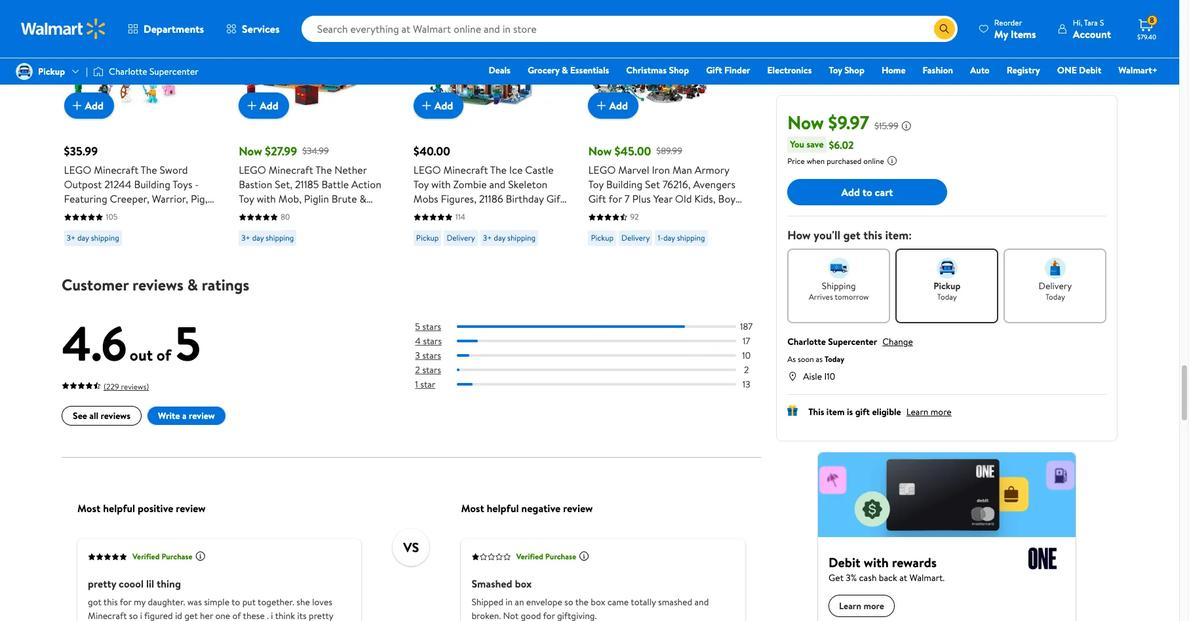 Task type: describe. For each thing, give the bounding box(es) containing it.
 image for pickup
[[16, 63, 33, 80]]

1 horizontal spatial reviews
[[132, 274, 183, 296]]

1 add to cart image from the left
[[69, 98, 85, 114]]

warrior,
[[152, 192, 188, 206]]

one
[[1058, 64, 1077, 77]]

Search search field
[[301, 16, 958, 42]]

girls inside $35.99 lego minecraft the sword outpost 21244 building toys - featuring creeper, warrior, pig, and skeleton figures, game inspired toy for fun adventures and play, gift for kids, boys, and girls ages 8+
[[64, 249, 85, 264]]

product group containing now $27.99
[[239, 0, 395, 251]]

battle
[[322, 177, 349, 192]]

negative
[[521, 501, 561, 515]]

& right grocery
[[562, 64, 568, 77]]

s
[[1100, 17, 1105, 28]]

add for delivery
[[435, 98, 453, 113]]

learn more button
[[907, 405, 952, 418]]

and left play,
[[64, 235, 80, 249]]

minecraft inside $40.00 lego minecraft the ice castle toy with zombie and skeleton mobs figures, 21186 birthday gift idea for kids, boys and girls ages 8 plus
[[444, 163, 488, 177]]

registry link
[[1001, 63, 1047, 77]]

plus inside $40.00 lego minecraft the ice castle toy with zombie and skeleton mobs figures, 21186 birthday gift idea for kids, boys and girls ages 8 plus
[[422, 220, 441, 235]]

(229 reviews) link
[[61, 379, 149, 393]]

2 for 2 stars
[[415, 364, 420, 377]]

(229 reviews)
[[103, 381, 149, 392]]

lego minecraft the nether bastion set, 21185 battle action toy with mob, piglin brute & strider figures, for kids, boys and girls age 8 plus image
[[239, 0, 361, 108]]

for right '8+'
[[127, 235, 140, 249]]

tara
[[1085, 17, 1099, 28]]

christmas shop
[[627, 64, 689, 77]]

add button for 92
[[589, 93, 639, 119]]

0 horizontal spatial box
[[515, 576, 532, 591]]

so inside smashed box shipped in an envelope so the box came totally smashed and broken. not good for giftgiving.
[[564, 595, 573, 609]]

avengers
[[693, 177, 736, 192]]

8 inside 8 $79.40
[[1150, 15, 1155, 26]]

mk25
[[589, 235, 615, 249]]

mobs
[[414, 192, 438, 206]]

$15.99
[[875, 119, 899, 132]]

change button
[[883, 335, 913, 348]]

my
[[995, 27, 1009, 41]]

progress bar for 10
[[457, 354, 736, 357]]

3 3+ from the left
[[483, 232, 492, 243]]

to inside pretty coool lil thing got this for my daughter. was simple to put together.  she loves minecraft so i figured id get her one of these . i think its prett
[[231, 595, 240, 609]]

review inside 'write a review' link
[[189, 410, 215, 423]]

for inside smashed box shipped in an envelope so the box came totally smashed and broken. not good for giftgiving.
[[543, 609, 555, 621]]

boys inside now $45.00 $89.99 lego marvel iron man armory toy building set 76216, avengers gift for 7 plus year old kids, boys & girls, iron man pretend play toy, marvel building kit with mk3, mk25 and mk85 suit minifigures
[[718, 192, 740, 206]]

pickup today
[[934, 279, 961, 302]]

eligible
[[873, 405, 902, 418]]

learn
[[907, 405, 929, 418]]

shipping
[[822, 279, 856, 292]]

3 stars
[[415, 349, 441, 362]]

purchase for smashed box
[[545, 551, 576, 562]]

product group containing now $45.00
[[589, 0, 745, 251]]

verified purchase information image
[[195, 551, 205, 562]]

electronics link
[[762, 63, 818, 77]]

$45.00
[[615, 143, 651, 160]]

age
[[262, 220, 280, 235]]

pretty
[[88, 576, 116, 591]]

product group containing $35.99
[[64, 0, 220, 264]]

piglin
[[304, 192, 329, 206]]

1 horizontal spatial get
[[844, 227, 861, 243]]

$9.97
[[829, 110, 870, 135]]

0 horizontal spatial 5
[[175, 310, 200, 376]]

learn more about strikethrough prices image
[[902, 121, 912, 131]]

review for most helpful negative review
[[563, 501, 593, 515]]

1 vertical spatial marvel
[[589, 220, 620, 235]]

for inside now $27.99 $34.99 lego minecraft the nether bastion set, 21185 battle action toy with mob, piglin brute & strider figures, for kids, boys and girls age 8 plus
[[310, 206, 324, 220]]

girls inside $40.00 lego minecraft the ice castle toy with zombie and skeleton mobs figures, 21186 birthday gift idea for kids, boys and girls ages 8 plus
[[518, 206, 539, 220]]

and left ice
[[490, 177, 506, 192]]

1 horizontal spatial this
[[864, 227, 883, 243]]

3 shipping from the left
[[508, 232, 536, 243]]

 image for charlotte supercenter
[[93, 65, 104, 78]]

add down purchased at right top
[[842, 185, 860, 199]]

tomorrow
[[835, 291, 869, 302]]

reorder my items
[[995, 17, 1037, 41]]

id
[[175, 609, 182, 621]]

building left set
[[606, 177, 643, 192]]

services button
[[215, 13, 291, 45]]

0 vertical spatial marvel
[[619, 163, 650, 177]]

verified purchase information image
[[579, 551, 589, 562]]

lego marvel iron man armory toy building set 76216, avengers gift for 7 plus year old kids, boys & girls, iron man pretend play toy, marvel building kit with mk3, mk25 and mk85 suit minifigures image
[[589, 0, 711, 108]]

8 inside now $27.99 $34.99 lego minecraft the nether bastion set, 21185 battle action toy with mob, piglin brute & strider figures, for kids, boys and girls age 8 plus
[[283, 220, 289, 235]]

$35.99
[[64, 143, 98, 160]]

essentials
[[570, 64, 609, 77]]

charlotte supercenter change as soon as today
[[788, 335, 913, 365]]

change
[[883, 335, 913, 348]]

debit
[[1080, 64, 1102, 77]]

sword
[[160, 163, 188, 177]]

i10
[[825, 370, 836, 383]]

verified for box
[[516, 551, 543, 562]]

gift inside $35.99 lego minecraft the sword outpost 21244 building toys - featuring creeper, warrior, pig, and skeleton figures, game inspired toy for fun adventures and play, gift for kids, boys, and girls ages 8+
[[106, 235, 124, 249]]

home link
[[876, 63, 912, 77]]

armory
[[695, 163, 730, 177]]

of inside 4.6 out of 5
[[156, 344, 171, 366]]

114
[[456, 211, 466, 222]]

broken.
[[471, 609, 501, 621]]

0 vertical spatial iron
[[652, 163, 670, 177]]

hi, tara s account
[[1073, 17, 1112, 41]]

its
[[297, 609, 306, 621]]

stars for 5 stars
[[422, 320, 441, 333]]

and down "outpost"
[[64, 206, 80, 220]]

item:
[[886, 227, 912, 243]]

search icon image
[[940, 24, 950, 34]]

simple
[[204, 595, 229, 609]]

now $27.99 $34.99 lego minecraft the nether bastion set, 21185 battle action toy with mob, piglin brute & strider figures, for kids, boys and girls age 8 plus
[[239, 143, 391, 235]]

progress bar for 13
[[457, 383, 736, 386]]

with inside now $27.99 $34.99 lego minecraft the nether bastion set, 21185 battle action toy with mob, piglin brute & strider figures, for kids, boys and girls age 8 plus
[[257, 192, 276, 206]]

price
[[788, 155, 805, 167]]

minecraft inside now $27.99 $34.99 lego minecraft the nether bastion set, 21185 battle action toy with mob, piglin brute & strider figures, for kids, boys and girls age 8 plus
[[269, 163, 313, 177]]

mob,
[[279, 192, 302, 206]]

deals link
[[483, 63, 517, 77]]

stars for 4 stars
[[423, 335, 442, 348]]

1 3+ from the left
[[67, 232, 76, 243]]

lego inside $35.99 lego minecraft the sword outpost 21244 building toys - featuring creeper, warrior, pig, and skeleton figures, game inspired toy for fun adventures and play, gift for kids, boys, and girls ages 8+
[[64, 163, 91, 177]]

and down ice
[[499, 206, 515, 220]]

most for most helpful negative review
[[461, 501, 484, 515]]

pig,
[[191, 192, 208, 206]]

1 horizontal spatial 5
[[415, 320, 420, 333]]

0 vertical spatial man
[[673, 163, 692, 177]]

2 shipping from the left
[[266, 232, 294, 243]]

boys inside now $27.99 $34.99 lego minecraft the nether bastion set, 21185 battle action toy with mob, piglin brute & strider figures, for kids, boys and girls age 8 plus
[[350, 206, 372, 220]]

delivery for 1-day shipping
[[622, 232, 650, 243]]

how
[[788, 227, 811, 243]]

$34.99
[[302, 144, 329, 157]]

nether
[[335, 163, 367, 177]]

13
[[742, 378, 750, 391]]

lil
[[146, 576, 154, 591]]

smashed
[[658, 595, 692, 609]]

80
[[281, 211, 290, 222]]

giftgiving.
[[557, 609, 597, 621]]

8 $79.40
[[1138, 15, 1157, 41]]

christmas
[[627, 64, 667, 77]]

supercenter for charlotte supercenter
[[149, 65, 198, 78]]

add down |
[[85, 98, 104, 113]]

lego inside now $27.99 $34.99 lego minecraft the nether bastion set, 21185 battle action toy with mob, piglin brute & strider figures, for kids, boys and girls age 8 plus
[[239, 163, 266, 177]]

shipping arrives tomorrow
[[809, 279, 869, 302]]

3 day from the left
[[494, 232, 506, 243]]

gift left finder
[[706, 64, 722, 77]]

outpost
[[64, 177, 102, 192]]

now for now $9.97
[[788, 110, 824, 135]]

set,
[[275, 177, 293, 192]]

supercenter for charlotte supercenter change as soon as today
[[828, 335, 878, 348]]

lego minecraft the ice castle toy with zombie and skeleton mobs figures, 21186 birthday gift idea for kids, boys and girls ages 8 plus image
[[414, 0, 536, 108]]

as
[[816, 353, 823, 365]]

she
[[296, 595, 310, 609]]

2 horizontal spatial delivery
[[1039, 279, 1072, 292]]

came
[[607, 595, 629, 609]]

most for most helpful positive review
[[77, 501, 100, 515]]

delivery for 3+ day shipping
[[447, 232, 475, 243]]

today inside charlotte supercenter change as soon as today
[[825, 353, 845, 365]]

ages inside $35.99 lego minecraft the sword outpost 21244 building toys - featuring creeper, warrior, pig, and skeleton figures, game inspired toy for fun adventures and play, gift for kids, boys, and girls ages 8+
[[87, 249, 110, 264]]

shop for christmas shop
[[669, 64, 689, 77]]

inspired
[[64, 220, 100, 235]]

4 shipping from the left
[[677, 232, 705, 243]]

Walmart Site-Wide search field
[[301, 16, 958, 42]]

aisle
[[803, 370, 822, 383]]

1 star
[[415, 378, 435, 391]]

helpful for positive
[[103, 501, 135, 515]]

of inside pretty coool lil thing got this for my daughter. was simple to put together.  she loves minecraft so i figured id get her one of these . i think its prett
[[232, 609, 241, 621]]

1 3+ day shipping from the left
[[67, 232, 119, 243]]

4 stars
[[415, 335, 442, 348]]

bastion
[[239, 177, 272, 192]]

brute
[[332, 192, 357, 206]]

christmas shop link
[[621, 63, 695, 77]]

pickup down idea
[[416, 232, 439, 243]]

ratings
[[201, 274, 249, 296]]

ages inside $40.00 lego minecraft the ice castle toy with zombie and skeleton mobs figures, 21186 birthday gift idea for kids, boys and girls ages 8 plus
[[541, 206, 564, 220]]

add to cart image
[[419, 98, 435, 114]]

coool
[[118, 576, 143, 591]]

legal information image
[[887, 155, 898, 166]]

set
[[645, 177, 660, 192]]

2 for 2
[[744, 364, 749, 377]]

got
[[88, 595, 101, 609]]

ice
[[509, 163, 523, 177]]

building left the kit
[[622, 220, 659, 235]]

featuring
[[64, 192, 107, 206]]

2 day from the left
[[252, 232, 264, 243]]

1 shipping from the left
[[91, 232, 119, 243]]

her
[[200, 609, 213, 621]]

write a review
[[158, 410, 215, 423]]

account
[[1073, 27, 1112, 41]]

& inside now $27.99 $34.99 lego minecraft the nether bastion set, 21185 battle action toy with mob, piglin brute & strider figures, for kids, boys and girls age 8 plus
[[360, 192, 367, 206]]

the for $35.99
[[141, 163, 157, 177]]

8+
[[112, 249, 124, 264]]

4.6 out of 5
[[61, 310, 200, 376]]



Task type: vqa. For each thing, say whether or not it's contained in the screenshot.
Building
yes



Task type: locate. For each thing, give the bounding box(es) containing it.
building
[[134, 177, 170, 192], [606, 177, 643, 192], [622, 220, 659, 235]]

delivery down intent image for delivery
[[1039, 279, 1072, 292]]

2 horizontal spatial 8
[[1150, 15, 1155, 26]]

add to cart image for now $45.00
[[594, 98, 610, 114]]

minecraft down $27.99
[[269, 163, 313, 177]]

8 inside $40.00 lego minecraft the ice castle toy with zombie and skeleton mobs figures, 21186 birthday gift idea for kids, boys and girls ages 8 plus
[[414, 220, 420, 235]]

3 3+ day shipping from the left
[[483, 232, 536, 243]]

figures, inside $40.00 lego minecraft the ice castle toy with zombie and skeleton mobs figures, 21186 birthday gift idea for kids, boys and girls ages 8 plus
[[441, 192, 477, 206]]

1 horizontal spatial now
[[589, 143, 612, 160]]

idea
[[414, 206, 433, 220]]

0 vertical spatial reviews
[[132, 274, 183, 296]]

boys down armory
[[718, 192, 740, 206]]

 image
[[16, 63, 33, 80], [93, 65, 104, 78]]

0 horizontal spatial 8
[[283, 220, 289, 235]]

0 horizontal spatial verified purchase
[[132, 551, 192, 562]]

cart
[[875, 185, 894, 199]]

for inside $40.00 lego minecraft the ice castle toy with zombie and skeleton mobs figures, 21186 birthday gift idea for kids, boys and girls ages 8 plus
[[435, 206, 448, 220]]

now for now $27.99 $34.99 lego minecraft the nether bastion set, 21185 battle action toy with mob, piglin brute & strider figures, for kids, boys and girls age 8 plus
[[239, 143, 262, 160]]

figures, inside now $27.99 $34.99 lego minecraft the nether bastion set, 21185 battle action toy with mob, piglin brute & strider figures, for kids, boys and girls age 8 plus
[[272, 206, 308, 220]]

1 vertical spatial get
[[184, 609, 198, 621]]

0 horizontal spatial ages
[[87, 249, 110, 264]]

of
[[156, 344, 171, 366], [232, 609, 241, 621]]

toy right electronics link
[[829, 64, 843, 77]]

how you'll get this item:
[[788, 227, 912, 243]]

0 horizontal spatial delivery
[[447, 232, 475, 243]]

17
[[743, 335, 750, 348]]

for left fun
[[120, 220, 133, 235]]

2 most from the left
[[461, 501, 484, 515]]

boys,
[[166, 235, 191, 249]]

1 i from the left
[[140, 609, 142, 621]]

1 horizontal spatial to
[[863, 185, 873, 199]]

0 horizontal spatial this
[[103, 595, 117, 609]]

shipping down pretend
[[677, 232, 705, 243]]

2 horizontal spatial the
[[490, 163, 507, 177]]

iron down the "$89.99" at the right top of page
[[652, 163, 670, 177]]

soon
[[798, 353, 814, 365]]

ages left '8+'
[[87, 249, 110, 264]]

1 most from the left
[[77, 501, 100, 515]]

0 horizontal spatial the
[[141, 163, 157, 177]]

2 down 3
[[415, 364, 420, 377]]

1 horizontal spatial add to cart image
[[244, 98, 260, 114]]

1 horizontal spatial charlotte
[[788, 335, 826, 348]]

4 progress bar from the top
[[457, 369, 736, 372]]

& left ratings
[[187, 274, 198, 296]]

registry
[[1007, 64, 1041, 77]]

1 horizontal spatial 3+ day shipping
[[241, 232, 294, 243]]

progress bar for 2
[[457, 369, 736, 372]]

2 stars
[[415, 364, 441, 377]]

shop right christmas
[[669, 64, 689, 77]]

2 helpful from the left
[[487, 501, 519, 515]]

supercenter up i10
[[828, 335, 878, 348]]

0 horizontal spatial of
[[156, 344, 171, 366]]

gift finder
[[706, 64, 751, 77]]

now for now $45.00 $89.99 lego marvel iron man armory toy building set 76216, avengers gift for 7 plus year old kids, boys & girls, iron man pretend play toy, marvel building kit with mk3, mk25 and mk85 suit minifigures
[[589, 143, 612, 160]]

is
[[847, 405, 853, 418]]

2 horizontal spatial boys
[[718, 192, 740, 206]]

2 add button from the left
[[239, 93, 289, 119]]

figures, up 114
[[441, 192, 477, 206]]

1 horizontal spatial purchase
[[545, 551, 576, 562]]

today inside delivery today
[[1046, 291, 1066, 302]]

add button up $27.99
[[239, 93, 289, 119]]

pretty coool lil thing got this for my daughter. was simple to put together.  she loves minecraft so i figured id get her one of these . i think its prett
[[88, 576, 333, 621]]

purchase left verified purchase information image
[[545, 551, 576, 562]]

1 horizontal spatial so
[[564, 595, 573, 609]]

with left mob,
[[257, 192, 276, 206]]

0 horizontal spatial 3+ day shipping
[[67, 232, 119, 243]]

0 horizontal spatial add to cart image
[[69, 98, 85, 114]]

lego down $27.99
[[239, 163, 266, 177]]

& left girls,
[[589, 206, 596, 220]]

smashed
[[471, 576, 512, 591]]

verified up lil on the left of page
[[132, 551, 159, 562]]

minecraft inside $35.99 lego minecraft the sword outpost 21244 building toys - featuring creeper, warrior, pig, and skeleton figures, game inspired toy for fun adventures and play, gift for kids, boys, and girls ages 8+
[[94, 163, 139, 177]]

0 horizontal spatial get
[[184, 609, 198, 621]]

2 i from the left
[[271, 609, 273, 621]]

to inside button
[[863, 185, 873, 199]]

0 horizontal spatial man
[[645, 206, 664, 220]]

now left $45.00
[[589, 143, 612, 160]]

lego down $35.99
[[64, 163, 91, 177]]

see all reviews
[[72, 410, 130, 423]]

man right 92
[[645, 206, 664, 220]]

review for most helpful positive review
[[176, 501, 205, 515]]

so down my
[[129, 609, 138, 621]]

kids, inside now $45.00 $89.99 lego marvel iron man armory toy building set 76216, avengers gift for 7 plus year old kids, boys & girls, iron man pretend play toy, marvel building kit with mk3, mk25 and mk85 suit minifigures
[[695, 192, 716, 206]]

gift right birthday
[[547, 192, 565, 206]]

girls inside now $27.99 $34.99 lego minecraft the nether bastion set, 21185 battle action toy with mob, piglin brute & strider figures, for kids, boys and girls age 8 plus
[[239, 220, 260, 235]]

old
[[675, 192, 692, 206]]

building left toys
[[134, 177, 170, 192]]

add button down essentials
[[589, 93, 639, 119]]

today right as
[[825, 353, 845, 365]]

2 horizontal spatial add to cart image
[[594, 98, 610, 114]]

0 horizontal spatial most
[[77, 501, 100, 515]]

pickup left |
[[38, 65, 65, 78]]

add up $40.00
[[435, 98, 453, 113]]

1 progress bar from the top
[[457, 325, 736, 328]]

marvel
[[619, 163, 650, 177], [589, 220, 620, 235]]

the
[[575, 595, 589, 609]]

1 horizontal spatial delivery
[[622, 232, 650, 243]]

charlotte inside charlotte supercenter change as soon as today
[[788, 335, 826, 348]]

girls,
[[598, 206, 621, 220]]

supercenter down the "departments"
[[149, 65, 198, 78]]

5 progress bar from the top
[[457, 383, 736, 386]]

1 horizontal spatial iron
[[652, 163, 670, 177]]

vs
[[403, 539, 419, 557]]

verified for coool
[[132, 551, 159, 562]]

1
[[415, 378, 418, 391]]

0 horizontal spatial helpful
[[103, 501, 135, 515]]

ages
[[541, 206, 564, 220], [87, 249, 110, 264]]

3+ day shipping
[[67, 232, 119, 243], [241, 232, 294, 243], [483, 232, 536, 243]]

the left sword
[[141, 163, 157, 177]]

gift
[[706, 64, 722, 77], [547, 192, 565, 206], [589, 192, 607, 206], [106, 235, 124, 249]]

and down action
[[374, 206, 391, 220]]

the inside $40.00 lego minecraft the ice castle toy with zombie and skeleton mobs figures, 21186 birthday gift idea for kids, boys and girls ages 8 plus
[[490, 163, 507, 177]]

today for delivery
[[1046, 291, 1066, 302]]

more
[[931, 405, 952, 418]]

of right one
[[232, 609, 241, 621]]

1 vertical spatial iron
[[624, 206, 642, 220]]

reviews right all
[[100, 410, 130, 423]]

star
[[420, 378, 435, 391]]

man
[[673, 163, 692, 177], [645, 206, 664, 220]]

these
[[243, 609, 265, 621]]

add to cart image for now $27.99
[[244, 98, 260, 114]]

1 product group from the left
[[64, 0, 220, 264]]

review right positive
[[176, 501, 205, 515]]

aisle i10
[[803, 370, 836, 383]]

add to cart button
[[788, 179, 948, 205]]

0 horizontal spatial shop
[[669, 64, 689, 77]]

not
[[503, 609, 518, 621]]

day down strider
[[252, 232, 264, 243]]

review right the a
[[189, 410, 215, 423]]

& right brute
[[360, 192, 367, 206]]

minecraft inside pretty coool lil thing got this for my daughter. was simple to put together.  she loves minecraft so i figured id get her one of these . i think its prett
[[88, 609, 127, 621]]

1 vertical spatial of
[[232, 609, 241, 621]]

1 vertical spatial skeleton
[[83, 206, 122, 220]]

kids, inside $40.00 lego minecraft the ice castle toy with zombie and skeleton mobs figures, 21186 birthday gift idea for kids, boys and girls ages 8 plus
[[451, 206, 472, 220]]

0 horizontal spatial 2
[[415, 364, 420, 377]]

charlotte for charlotte supercenter change as soon as today
[[788, 335, 826, 348]]

skeleton right 21186
[[508, 177, 548, 192]]

add for 92
[[610, 98, 628, 113]]

marvel left 92
[[589, 220, 620, 235]]

toy left set,
[[239, 192, 254, 206]]

shop
[[669, 64, 689, 77], [845, 64, 865, 77]]

0 horizontal spatial boys
[[350, 206, 372, 220]]

so inside pretty coool lil thing got this for my daughter. was simple to put together.  she loves minecraft so i figured id get her one of these . i think its prett
[[129, 609, 138, 621]]

plus inside now $45.00 $89.99 lego marvel iron man armory toy building set 76216, avengers gift for 7 plus year old kids, boys & girls, iron man pretend play toy, marvel building kit with mk3, mk25 and mk85 suit minifigures
[[633, 192, 651, 206]]

the inside $35.99 lego minecraft the sword outpost 21244 building toys - featuring creeper, warrior, pig, and skeleton figures, game inspired toy for fun adventures and play, gift for kids, boys, and girls ages 8+
[[141, 163, 157, 177]]

0 horizontal spatial to
[[231, 595, 240, 609]]

progress bar for 17
[[457, 340, 736, 343]]

stars right 3
[[422, 349, 441, 362]]

0 horizontal spatial iron
[[624, 206, 642, 220]]

1 horizontal spatial skeleton
[[508, 177, 548, 192]]

plus right '80'
[[291, 220, 310, 235]]

0 horizontal spatial  image
[[16, 63, 33, 80]]

write a review link
[[147, 406, 226, 426]]

boys inside $40.00 lego minecraft the ice castle toy with zombie and skeleton mobs figures, 21186 birthday gift idea for kids, boys and girls ages 8 plus
[[475, 206, 496, 220]]

today inside pickup today
[[938, 291, 957, 302]]

5
[[175, 310, 200, 376], [415, 320, 420, 333]]

pickup down girls,
[[591, 232, 614, 243]]

3
[[415, 349, 420, 362]]

for inside now $45.00 $89.99 lego marvel iron man armory toy building set 76216, avengers gift for 7 plus year old kids, boys & girls, iron man pretend play toy, marvel building kit with mk3, mk25 and mk85 suit minifigures
[[609, 192, 622, 206]]

1 day from the left
[[77, 232, 89, 243]]

charlotte for charlotte supercenter
[[109, 65, 147, 78]]

man down the "$89.99" at the right top of page
[[673, 163, 692, 177]]

3 progress bar from the top
[[457, 354, 736, 357]]

toy inside now $45.00 $89.99 lego marvel iron man armory toy building set 76216, avengers gift for 7 plus year old kids, boys & girls, iron man pretend play toy, marvel building kit with mk3, mk25 and mk85 suit minifigures
[[589, 177, 604, 192]]

0 horizontal spatial now
[[239, 143, 262, 160]]

lego inside now $45.00 $89.99 lego marvel iron man armory toy building set 76216, avengers gift for 7 plus year old kids, boys & girls, iron man pretend play toy, marvel building kit with mk3, mk25 and mk85 suit minifigures
[[589, 163, 616, 177]]

day down featuring
[[77, 232, 89, 243]]

progress bar
[[457, 325, 736, 328], [457, 340, 736, 343], [457, 354, 736, 357], [457, 369, 736, 372], [457, 383, 736, 386]]

add for 80
[[260, 98, 279, 113]]

figured
[[144, 609, 173, 621]]

1 horizontal spatial boys
[[475, 206, 496, 220]]

1 purchase from the left
[[161, 551, 192, 562]]

2 horizontal spatial plus
[[633, 192, 651, 206]]

2 horizontal spatial 3+
[[483, 232, 492, 243]]

verified up an
[[516, 551, 543, 562]]

get
[[844, 227, 861, 243], [184, 609, 198, 621]]

3+ day shipping down birthday
[[483, 232, 536, 243]]

add up $27.99
[[260, 98, 279, 113]]

2 the from the left
[[316, 163, 332, 177]]

0 horizontal spatial purchase
[[161, 551, 192, 562]]

progress bar for 187
[[457, 325, 736, 328]]

stars for 3 stars
[[422, 349, 441, 362]]

1 horizontal spatial supercenter
[[828, 335, 878, 348]]

deals
[[489, 64, 511, 77]]

1 horizontal spatial ages
[[541, 206, 564, 220]]

2 horizontal spatial figures,
[[441, 192, 477, 206]]

and right boys,
[[193, 235, 209, 249]]

the down $34.99
[[316, 163, 332, 177]]

0 horizontal spatial figures,
[[125, 206, 160, 220]]

the for $40.00
[[490, 163, 507, 177]]

was
[[187, 595, 202, 609]]

0 horizontal spatial so
[[129, 609, 138, 621]]

add button
[[64, 93, 114, 119], [239, 93, 289, 119], [414, 93, 464, 119], [589, 93, 639, 119]]

pickup down intent image for pickup
[[934, 279, 961, 292]]

lego down $45.00
[[589, 163, 616, 177]]

$79.40
[[1138, 32, 1157, 41]]

skeleton inside $35.99 lego minecraft the sword outpost 21244 building toys - featuring creeper, warrior, pig, and skeleton figures, game inspired toy for fun adventures and play, gift for kids, boys, and girls ages 8+
[[83, 206, 122, 220]]

2 horizontal spatial 3+ day shipping
[[483, 232, 536, 243]]

2 product group from the left
[[239, 0, 395, 251]]

the inside now $27.99 $34.99 lego minecraft the nether bastion set, 21185 battle action toy with mob, piglin brute & strider figures, for kids, boys and girls age 8 plus
[[316, 163, 332, 177]]

walmart image
[[21, 18, 106, 39]]

plus inside now $27.99 $34.99 lego minecraft the nether bastion set, 21185 battle action toy with mob, piglin brute & strider figures, for kids, boys and girls age 8 plus
[[291, 220, 310, 235]]

plus down mobs
[[422, 220, 441, 235]]

for inside pretty coool lil thing got this for my daughter. was simple to put together.  she loves minecraft so i figured id get her one of these . i think its prett
[[120, 595, 131, 609]]

2 horizontal spatial with
[[676, 220, 696, 235]]

2 verified from the left
[[516, 551, 543, 562]]

minecraft down the got
[[88, 609, 127, 621]]

1 horizontal spatial helpful
[[487, 501, 519, 515]]

& inside now $45.00 $89.99 lego marvel iron man armory toy building set 76216, avengers gift for 7 plus year old kids, boys & girls, iron man pretend play toy, marvel building kit with mk3, mk25 and mk85 suit minifigures
[[589, 206, 596, 220]]

you save $6.02
[[790, 137, 854, 152]]

2 horizontal spatial now
[[788, 110, 824, 135]]

verified purchase for smashed box
[[516, 551, 576, 562]]

0 vertical spatial so
[[564, 595, 573, 609]]

1 horizontal spatial figures,
[[272, 206, 308, 220]]

of right 'out' on the left bottom of page
[[156, 344, 171, 366]]

mk85
[[637, 235, 664, 249]]

iron
[[652, 163, 670, 177], [624, 206, 642, 220]]

2 shop from the left
[[845, 64, 865, 77]]

get right you'll
[[844, 227, 861, 243]]

8
[[1150, 15, 1155, 26], [283, 220, 289, 235], [414, 220, 420, 235]]

box right the
[[591, 595, 605, 609]]

intent image for delivery image
[[1045, 258, 1066, 279]]

2 add to cart image from the left
[[244, 98, 260, 114]]

76216,
[[663, 177, 691, 192]]

with right the kit
[[676, 220, 696, 235]]

0 vertical spatial charlotte
[[109, 65, 147, 78]]

skeleton up play,
[[83, 206, 122, 220]]

1 horizontal spatial i
[[271, 609, 273, 621]]

toy inside now $27.99 $34.99 lego minecraft the nether bastion set, 21185 battle action toy with mob, piglin brute & strider figures, for kids, boys and girls age 8 plus
[[239, 192, 254, 206]]

verified purchase up thing
[[132, 551, 192, 562]]

now inside now $45.00 $89.99 lego marvel iron man armory toy building set 76216, avengers gift for 7 plus year old kids, boys & girls, iron man pretend play toy, marvel building kit with mk3, mk25 and mk85 suit minifigures
[[589, 143, 612, 160]]

10
[[742, 349, 751, 362]]

0 horizontal spatial charlotte
[[109, 65, 147, 78]]

2 verified purchase from the left
[[516, 551, 576, 562]]

today for pickup
[[938, 291, 957, 302]]

2 horizontal spatial girls
[[518, 206, 539, 220]]

minecraft up 21186
[[444, 163, 488, 177]]

1 vertical spatial to
[[231, 595, 240, 609]]

3+ day shipping down '80'
[[241, 232, 294, 243]]

shipping down 105
[[91, 232, 119, 243]]

 image right |
[[93, 65, 104, 78]]

today
[[938, 291, 957, 302], [1046, 291, 1066, 302], [825, 353, 845, 365]]

intent image for pickup image
[[937, 258, 958, 279]]

reviews inside see all reviews link
[[100, 410, 130, 423]]

lego minecraft the sword outpost 21244 building toys - featuring creeper, warrior, pig, and skeleton figures, game inspired toy for fun adventures and play, gift for kids, boys, and girls ages 8+ image
[[64, 0, 186, 108]]

toy inside $35.99 lego minecraft the sword outpost 21244 building toys - featuring creeper, warrior, pig, and skeleton figures, game inspired toy for fun adventures and play, gift for kids, boys, and girls ages 8+
[[102, 220, 117, 235]]

0 vertical spatial of
[[156, 344, 171, 366]]

4 day from the left
[[664, 232, 675, 243]]

and right smashed
[[694, 595, 709, 609]]

helpful left negative
[[487, 501, 519, 515]]

with inside now $45.00 $89.99 lego marvel iron man armory toy building set 76216, avengers gift for 7 plus year old kids, boys & girls, iron man pretend play toy, marvel building kit with mk3, mk25 and mk85 suit minifigures
[[676, 220, 696, 235]]

stars for 2 stars
[[422, 364, 441, 377]]

birthday
[[506, 192, 544, 206]]

one debit link
[[1052, 63, 1108, 77]]

year
[[654, 192, 673, 206]]

toy inside $40.00 lego minecraft the ice castle toy with zombie and skeleton mobs figures, 21186 birthday gift idea for kids, boys and girls ages 8 plus
[[414, 177, 429, 192]]

0 horizontal spatial supercenter
[[149, 65, 198, 78]]

now inside now $27.99 $34.99 lego minecraft the nether bastion set, 21185 battle action toy with mob, piglin brute & strider figures, for kids, boys and girls age 8 plus
[[239, 143, 262, 160]]

3 add button from the left
[[414, 93, 464, 119]]

and inside now $27.99 $34.99 lego minecraft the nether bastion set, 21185 battle action toy with mob, piglin brute & strider figures, for kids, boys and girls age 8 plus
[[374, 206, 391, 220]]

play
[[706, 206, 724, 220]]

0 vertical spatial to
[[863, 185, 873, 199]]

add down christmas
[[610, 98, 628, 113]]

i down my
[[140, 609, 142, 621]]

0 horizontal spatial today
[[825, 353, 845, 365]]

8 right 'age'
[[283, 220, 289, 235]]

1 shop from the left
[[669, 64, 689, 77]]

2 lego from the left
[[239, 163, 266, 177]]

thing
[[156, 576, 181, 591]]

3+ down 21186
[[483, 232, 492, 243]]

product group
[[64, 0, 220, 264], [239, 0, 395, 251], [414, 0, 570, 251], [589, 0, 745, 251]]

pretend
[[667, 206, 703, 220]]

1 verified from the left
[[132, 551, 159, 562]]

and inside smashed box shipped in an envelope so the box came totally smashed and broken. not good for giftgiving.
[[694, 595, 709, 609]]

you
[[790, 138, 805, 151]]

1 add button from the left
[[64, 93, 114, 119]]

kids, down 'battle' at left top
[[326, 206, 348, 220]]

0 vertical spatial supercenter
[[149, 65, 198, 78]]

building inside $35.99 lego minecraft the sword outpost 21244 building toys - featuring creeper, warrior, pig, and skeleton figures, game inspired toy for fun adventures and play, gift for kids, boys, and girls ages 8+
[[134, 177, 170, 192]]

walmart+
[[1119, 64, 1158, 77]]

toy shop
[[829, 64, 865, 77]]

1 vertical spatial supercenter
[[828, 335, 878, 348]]

2 horizontal spatial today
[[1046, 291, 1066, 302]]

1 lego from the left
[[64, 163, 91, 177]]

this inside pretty coool lil thing got this for my daughter. was simple to put together.  she loves minecraft so i figured id get her one of these . i think its prett
[[103, 595, 117, 609]]

1 helpful from the left
[[103, 501, 135, 515]]

1 the from the left
[[141, 163, 157, 177]]

kids, inside now $27.99 $34.99 lego minecraft the nether bastion set, 21185 battle action toy with mob, piglin brute & strider figures, for kids, boys and girls age 8 plus
[[326, 206, 348, 220]]

good
[[521, 609, 541, 621]]

helpful left positive
[[103, 501, 135, 515]]

1 vertical spatial reviews
[[100, 410, 130, 423]]

0 horizontal spatial with
[[257, 192, 276, 206]]

i right . at the bottom of page
[[271, 609, 273, 621]]

out
[[129, 344, 153, 366]]

$27.99
[[265, 143, 297, 160]]

toy up girls,
[[589, 177, 604, 192]]

now $9.97
[[788, 110, 870, 135]]

add button for 80
[[239, 93, 289, 119]]

gift inside $40.00 lego minecraft the ice castle toy with zombie and skeleton mobs figures, 21186 birthday gift idea for kids, boys and girls ages 8 plus
[[547, 192, 565, 206]]

supercenter inside charlotte supercenter change as soon as today
[[828, 335, 878, 348]]

3+ down strider
[[241, 232, 250, 243]]

kids, down 'zombie'
[[451, 206, 472, 220]]

1 vertical spatial this
[[103, 595, 117, 609]]

intent image for shipping image
[[829, 258, 850, 279]]

action
[[352, 177, 382, 192]]

stars up 4 stars
[[422, 320, 441, 333]]

gift left 7
[[589, 192, 607, 206]]

1 horizontal spatial today
[[938, 291, 957, 302]]

0 horizontal spatial i
[[140, 609, 142, 621]]

1 horizontal spatial box
[[591, 595, 605, 609]]

purchase for pretty coool lil thing
[[161, 551, 192, 562]]

lego down $40.00
[[414, 163, 441, 177]]

2 up 13
[[744, 364, 749, 377]]

girls down 'inspired'
[[64, 249, 85, 264]]

0 vertical spatial box
[[515, 576, 532, 591]]

4 lego from the left
[[589, 163, 616, 177]]

girls right 21186
[[518, 206, 539, 220]]

reviews down boys,
[[132, 274, 183, 296]]

0 horizontal spatial verified
[[132, 551, 159, 562]]

0 horizontal spatial girls
[[64, 249, 85, 264]]

2 3+ from the left
[[241, 232, 250, 243]]

2 purchase from the left
[[545, 551, 576, 562]]

get inside pretty coool lil thing got this for my daughter. was simple to put together.  she loves minecraft so i figured id get her one of these . i think its prett
[[184, 609, 198, 621]]

3 the from the left
[[490, 163, 507, 177]]

this left item:
[[864, 227, 883, 243]]

1 2 from the left
[[415, 364, 420, 377]]

1 horizontal spatial girls
[[239, 220, 260, 235]]

and inside now $45.00 $89.99 lego marvel iron man armory toy building set 76216, avengers gift for 7 plus year old kids, boys & girls, iron man pretend play toy, marvel building kit with mk3, mk25 and mk85 suit minifigures
[[618, 235, 634, 249]]

1 vertical spatial man
[[645, 206, 664, 220]]

kids, inside $35.99 lego minecraft the sword outpost 21244 building toys - featuring creeper, warrior, pig, and skeleton figures, game inspired toy for fun adventures and play, gift for kids, boys, and girls ages 8+
[[143, 235, 164, 249]]

1 horizontal spatial  image
[[93, 65, 104, 78]]

3 product group from the left
[[414, 0, 570, 251]]

0 horizontal spatial plus
[[291, 220, 310, 235]]

2 progress bar from the top
[[457, 340, 736, 343]]

1 vertical spatial charlotte
[[788, 335, 826, 348]]

verified purchase for pretty coool lil thing
[[132, 551, 192, 562]]

skeleton
[[508, 177, 548, 192], [83, 206, 122, 220]]

105
[[106, 211, 118, 222]]

add button up $40.00
[[414, 93, 464, 119]]

to left put
[[231, 595, 240, 609]]

1 horizontal spatial 3+
[[241, 232, 250, 243]]

now $45.00 $89.99 lego marvel iron man armory toy building set 76216, avengers gift for 7 plus year old kids, boys & girls, iron man pretend play toy, marvel building kit with mk3, mk25 and mk85 suit minifigures
[[589, 143, 744, 249]]

day right mk85
[[664, 232, 675, 243]]

1 horizontal spatial shop
[[845, 64, 865, 77]]

lego inside $40.00 lego minecraft the ice castle toy with zombie and skeleton mobs figures, 21186 birthday gift idea for kids, boys and girls ages 8 plus
[[414, 163, 441, 177]]

charlotte right |
[[109, 65, 147, 78]]

4 add button from the left
[[589, 93, 639, 119]]

3 lego from the left
[[414, 163, 441, 177]]

0 horizontal spatial skeleton
[[83, 206, 122, 220]]

$35.99 lego minecraft the sword outpost 21244 building toys - featuring creeper, warrior, pig, and skeleton figures, game inspired toy for fun adventures and play, gift for kids, boys, and girls ages 8+
[[64, 143, 209, 264]]

now up you
[[788, 110, 824, 135]]

1 horizontal spatial 2
[[744, 364, 749, 377]]

gift inside now $45.00 $89.99 lego marvel iron man armory toy building set 76216, avengers gift for 7 plus year old kids, boys & girls, iron man pretend play toy, marvel building kit with mk3, mk25 and mk85 suit minifigures
[[589, 192, 607, 206]]

all
[[89, 410, 98, 423]]

gifting made easy image
[[788, 405, 798, 416]]

the left ice
[[490, 163, 507, 177]]

2 3+ day shipping from the left
[[241, 232, 294, 243]]

an
[[515, 595, 524, 609]]

next slide for products you may also like list image
[[719, 23, 750, 55]]

shipped
[[471, 595, 503, 609]]

grocery & essentials link
[[522, 63, 615, 77]]

1 verified purchase from the left
[[132, 551, 192, 562]]

4 product group from the left
[[589, 0, 745, 251]]

add to cart image
[[69, 98, 85, 114], [244, 98, 260, 114], [594, 98, 610, 114]]

3 add to cart image from the left
[[594, 98, 610, 114]]

most helpful negative review
[[461, 501, 593, 515]]

iron right girls,
[[624, 206, 642, 220]]

figures, inside $35.99 lego minecraft the sword outpost 21244 building toys - featuring creeper, warrior, pig, and skeleton figures, game inspired toy for fun adventures and play, gift for kids, boys, and girls ages 8+
[[125, 206, 160, 220]]

92
[[631, 211, 639, 222]]

3+
[[67, 232, 76, 243], [241, 232, 250, 243], [483, 232, 492, 243]]

add button for delivery
[[414, 93, 464, 119]]

2 2 from the left
[[744, 364, 749, 377]]

today down intent image for delivery
[[1046, 291, 1066, 302]]

with inside $40.00 lego minecraft the ice castle toy with zombie and skeleton mobs figures, 21186 birthday gift idea for kids, boys and girls ages 8 plus
[[432, 177, 451, 192]]

1 horizontal spatial 8
[[414, 220, 420, 235]]

1 horizontal spatial verified purchase
[[516, 551, 576, 562]]

this right the got
[[103, 595, 117, 609]]

21244
[[104, 177, 132, 192]]

1 vertical spatial box
[[591, 595, 605, 609]]

1 horizontal spatial plus
[[422, 220, 441, 235]]

helpful for negative
[[487, 501, 519, 515]]

0 vertical spatial this
[[864, 227, 883, 243]]

1 vertical spatial ages
[[87, 249, 110, 264]]

shop for toy shop
[[845, 64, 865, 77]]

put
[[242, 595, 255, 609]]

1 horizontal spatial with
[[432, 177, 451, 192]]

1 horizontal spatial man
[[673, 163, 692, 177]]

fashion
[[923, 64, 954, 77]]

stars right 4
[[423, 335, 442, 348]]

for
[[609, 192, 622, 206], [310, 206, 324, 220], [435, 206, 448, 220], [120, 220, 133, 235], [127, 235, 140, 249], [120, 595, 131, 609], [543, 609, 555, 621]]

0 horizontal spatial reviews
[[100, 410, 130, 423]]

21186
[[479, 192, 503, 206]]

product group containing $40.00
[[414, 0, 570, 251]]

skeleton inside $40.00 lego minecraft the ice castle toy with zombie and skeleton mobs figures, 21186 birthday gift idea for kids, boys and girls ages 8 plus
[[508, 177, 548, 192]]

boys
[[718, 192, 740, 206], [350, 206, 372, 220], [475, 206, 496, 220]]



